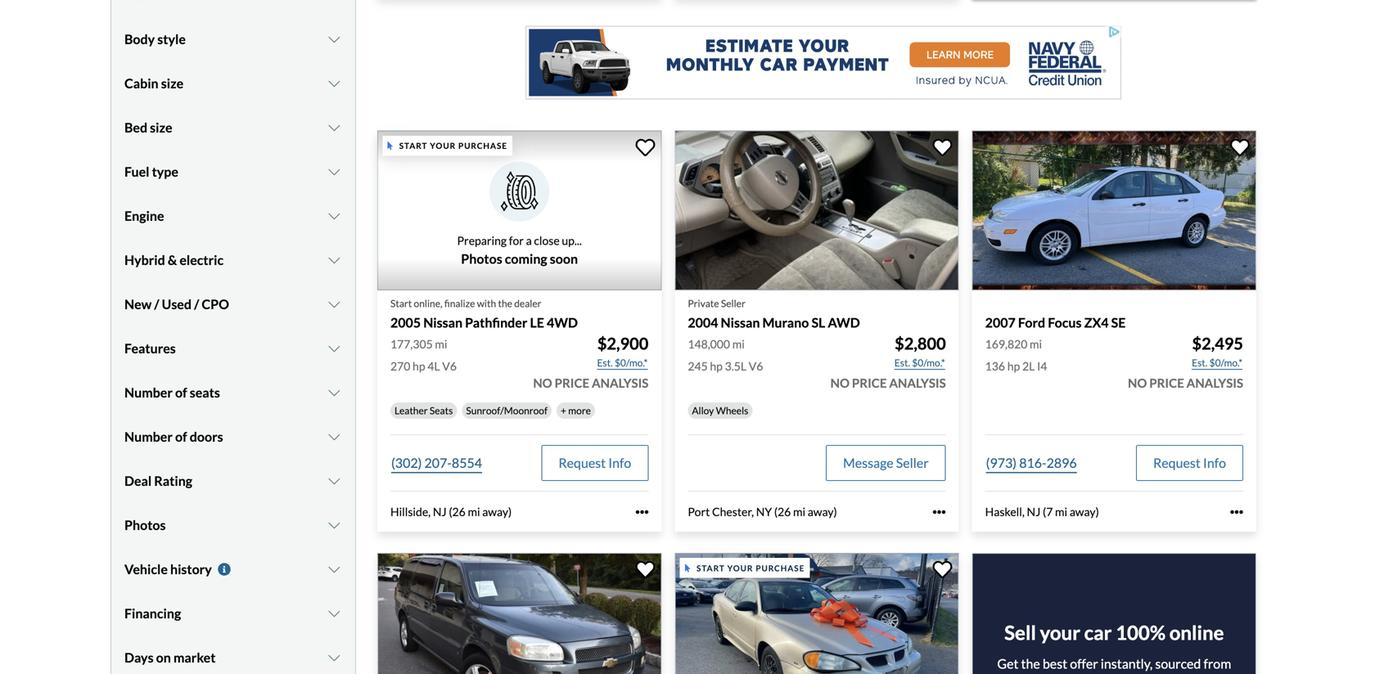 Task type: describe. For each thing, give the bounding box(es) containing it.
1 / from the left
[[154, 296, 159, 312]]

request info button for (973) 816-2896
[[1137, 446, 1244, 482]]

chevron down image for photos
[[326, 519, 342, 532]]

270
[[391, 360, 411, 374]]

vehicle history button
[[124, 550, 342, 591]]

$2,900
[[598, 334, 649, 354]]

2007 ford focus zx4 se
[[986, 315, 1126, 331]]

start for 'vehicle photo unavailable'
[[399, 141, 428, 151]]

analysis for $2,800
[[890, 376, 946, 391]]

v6 for $2,900
[[442, 360, 457, 374]]

(973)
[[987, 456, 1017, 471]]

days
[[124, 650, 154, 666]]

number of doors
[[124, 429, 223, 445]]

advertisement region
[[526, 26, 1122, 100]]

leather seats
[[395, 405, 453, 417]]

fuel type
[[124, 164, 178, 180]]

cabin size
[[124, 75, 184, 91]]

nissan inside private seller 2004 nissan murano sl awd
[[721, 315, 760, 331]]

i4
[[1038, 360, 1048, 374]]

&
[[168, 252, 177, 268]]

se
[[1112, 315, 1126, 331]]

pathfinder
[[465, 315, 528, 331]]

$0/mo.* for $2,900
[[615, 357, 648, 369]]

cabin size button
[[124, 63, 342, 104]]

haskell,
[[986, 505, 1025, 519]]

est. $0/mo.* button for $2,800
[[894, 355, 946, 372]]

more
[[569, 405, 591, 417]]

(973) 816-2896
[[987, 456, 1078, 471]]

purchase for mouse pointer image
[[459, 141, 508, 151]]

style
[[157, 31, 186, 47]]

new
[[124, 296, 152, 312]]

2 vertical spatial your
[[1041, 622, 1081, 645]]

type
[[152, 164, 178, 180]]

zx4
[[1085, 315, 1109, 331]]

chevron down image for new / used / cpo
[[326, 298, 342, 311]]

number of seats
[[124, 385, 220, 401]]

focus
[[1048, 315, 1082, 331]]

2007
[[986, 315, 1016, 331]]

financing button
[[124, 594, 342, 635]]

features button
[[124, 328, 342, 369]]

2004
[[688, 315, 719, 331]]

mouse pointer image
[[685, 565, 690, 573]]

request info for 8554
[[559, 456, 632, 471]]

price for $2,495
[[1150, 376, 1185, 391]]

with
[[477, 298, 496, 310]]

away) for haskell, nj (7 mi away)
[[1070, 505, 1100, 519]]

bed size
[[124, 120, 172, 136]]

chevron down image for fuel type
[[326, 165, 342, 179]]

ny
[[757, 505, 772, 519]]

no for $2,495
[[1129, 376, 1148, 391]]

message seller
[[844, 456, 929, 471]]

177,305
[[391, 338, 433, 352]]

electric
[[180, 252, 224, 268]]

purchase for mouse pointer icon
[[756, 564, 805, 574]]

100%
[[1116, 622, 1166, 645]]

vehicle history
[[124, 562, 212, 578]]

seats
[[430, 405, 453, 417]]

$2,495 est. $0/mo.* no price analysis
[[1129, 334, 1244, 391]]

instantly,
[[1101, 657, 1153, 673]]

no for $2,800
[[831, 376, 850, 391]]

seller for message
[[897, 456, 929, 471]]

car
[[1085, 622, 1113, 645]]

bed size button
[[124, 107, 342, 148]]

best
[[1043, 657, 1068, 673]]

mi right (7
[[1056, 505, 1068, 519]]

chevron down image for body style
[[326, 33, 342, 46]]

hybrid & electric button
[[124, 240, 342, 281]]

ellipsis h image
[[933, 506, 946, 519]]

ford
[[1019, 315, 1046, 331]]

body style
[[124, 31, 186, 47]]

body style button
[[124, 19, 342, 60]]

$2,800 est. $0/mo.* no price analysis
[[831, 334, 946, 391]]

the inside start online, finalize with the dealer 2005 nissan pathfinder le 4wd
[[498, 298, 513, 310]]

price for $2,800
[[852, 376, 887, 391]]

2 away) from the left
[[808, 505, 838, 519]]

info for (973) 816-2896
[[1204, 456, 1227, 471]]

tan 2005 pontiac grand am se sedan front-wheel drive automatic image
[[675, 553, 960, 675]]

engine
[[124, 208, 164, 224]]

online
[[1170, 622, 1225, 645]]

history
[[170, 562, 212, 578]]

get
[[998, 657, 1019, 673]]

hillside, nj (26 mi away)
[[391, 505, 512, 519]]

hp for $2,800
[[710, 360, 723, 374]]

sl
[[812, 315, 826, 331]]

10 chevron down image from the top
[[326, 563, 342, 577]]

port chester, ny (26 mi away)
[[688, 505, 838, 519]]

le
[[530, 315, 545, 331]]

deal rating
[[124, 473, 193, 489]]

mi right ny
[[794, 505, 806, 519]]

finalize
[[445, 298, 475, 310]]

vehicle photo unavailable image
[[378, 131, 662, 291]]

chevron down image for number of doors
[[326, 431, 342, 444]]

no for $2,900
[[533, 376, 553, 391]]

days on market button
[[124, 638, 342, 675]]

169,820 mi 136 hp 2l i4
[[986, 338, 1048, 374]]

market
[[174, 650, 216, 666]]

148,000
[[688, 338, 731, 352]]

hp for $2,900
[[413, 360, 426, 374]]

seats
[[190, 385, 220, 401]]

request for 2896
[[1154, 456, 1201, 471]]

nj for (7 mi away)
[[1027, 505, 1041, 519]]

3.5l
[[725, 360, 747, 374]]

hp for $2,495
[[1008, 360, 1021, 374]]

start online, finalize with the dealer 2005 nissan pathfinder le 4wd
[[391, 298, 578, 331]]

deal
[[124, 473, 152, 489]]

message seller button
[[826, 446, 946, 482]]

sunroof/moonroof
[[466, 405, 548, 417]]

816-
[[1020, 456, 1047, 471]]

chevron down image for financing
[[326, 608, 342, 621]]

2 (26 from the left
[[775, 505, 791, 519]]

+
[[561, 405, 567, 417]]

offer
[[1071, 657, 1099, 673]]

chevron down image for engine
[[326, 210, 342, 223]]

nissan inside start online, finalize with the dealer 2005 nissan pathfinder le 4wd
[[424, 315, 463, 331]]

chevron down image for deal rating
[[326, 475, 342, 488]]

start inside start online, finalize with the dealer 2005 nissan pathfinder le 4wd
[[391, 298, 412, 310]]

chevron down image for cabin size
[[326, 77, 342, 90]]

nj for (26 mi away)
[[433, 505, 447, 519]]

get the best offer instantly, sourced from
[[998, 657, 1232, 675]]



Task type: locate. For each thing, give the bounding box(es) containing it.
1 of from the top
[[175, 385, 187, 401]]

price inside $2,495 est. $0/mo.* no price analysis
[[1150, 376, 1185, 391]]

seller inside message seller button
[[897, 456, 929, 471]]

1 vertical spatial number
[[124, 429, 173, 445]]

1 horizontal spatial your
[[728, 564, 754, 574]]

$0/mo.* for $2,495
[[1210, 357, 1243, 369]]

est. down $2,900
[[597, 357, 613, 369]]

0 horizontal spatial price
[[555, 376, 590, 391]]

(302)
[[391, 456, 422, 471]]

est. $0/mo.* button down $2,495 at the right
[[1192, 355, 1244, 372]]

3 price from the left
[[1150, 376, 1185, 391]]

chevron down image
[[326, 77, 342, 90], [326, 387, 342, 400], [326, 431, 342, 444], [326, 608, 342, 621]]

+ more
[[561, 405, 591, 417]]

analysis for $2,900
[[592, 376, 649, 391]]

0 vertical spatial your
[[430, 141, 456, 151]]

size right cabin
[[161, 75, 184, 91]]

0 horizontal spatial (26
[[449, 505, 466, 519]]

2 price from the left
[[852, 376, 887, 391]]

1 request info from the left
[[559, 456, 632, 471]]

chevron down image inside engine dropdown button
[[326, 210, 342, 223]]

1 ellipsis h image from the left
[[636, 506, 649, 519]]

chevron down image inside days on market dropdown button
[[326, 652, 342, 665]]

nissan up 148,000 mi 245 hp 3.5l v6
[[721, 315, 760, 331]]

financing
[[124, 606, 181, 622]]

mi down the ford
[[1030, 338, 1043, 352]]

0 horizontal spatial /
[[154, 296, 159, 312]]

1 analysis from the left
[[592, 376, 649, 391]]

no inside the $2,800 est. $0/mo.* no price analysis
[[831, 376, 850, 391]]

1 vertical spatial of
[[175, 429, 187, 445]]

1 horizontal spatial analysis
[[890, 376, 946, 391]]

mouse pointer image
[[388, 142, 393, 150]]

0 horizontal spatial v6
[[442, 360, 457, 374]]

seller right private
[[721, 298, 746, 310]]

photos
[[124, 518, 166, 534]]

est. inside $2,900 est. $0/mo.* no price analysis
[[597, 357, 613, 369]]

9 chevron down image from the top
[[326, 519, 342, 532]]

hp right the "245"
[[710, 360, 723, 374]]

1 horizontal spatial (26
[[775, 505, 791, 519]]

of for doors
[[175, 429, 187, 445]]

0 vertical spatial seller
[[721, 298, 746, 310]]

1 est. from the left
[[597, 357, 613, 369]]

online,
[[414, 298, 443, 310]]

0 horizontal spatial analysis
[[592, 376, 649, 391]]

2 nj from the left
[[1027, 505, 1041, 519]]

analysis down $2,495 at the right
[[1187, 376, 1244, 391]]

ellipsis h image for hillside, nj (26 mi away)
[[636, 506, 649, 519]]

hp inside 169,820 mi 136 hp 2l i4
[[1008, 360, 1021, 374]]

4 chevron down image from the top
[[326, 608, 342, 621]]

v6
[[442, 360, 457, 374], [749, 360, 764, 374]]

1 number from the top
[[124, 385, 173, 401]]

148,000 mi 245 hp 3.5l v6
[[688, 338, 764, 374]]

1 nissan from the left
[[424, 315, 463, 331]]

info circle image
[[216, 563, 232, 577]]

0 horizontal spatial request info button
[[542, 446, 649, 482]]

start for tan 2005 pontiac grand am se sedan front-wheel drive automatic image
[[697, 564, 725, 574]]

2 vertical spatial start
[[697, 564, 725, 574]]

info
[[609, 456, 632, 471], [1204, 456, 1227, 471]]

number for number of seats
[[124, 385, 173, 401]]

169,820
[[986, 338, 1028, 352]]

chevron down image inside financing dropdown button
[[326, 608, 342, 621]]

chevron down image for hybrid & electric
[[326, 254, 342, 267]]

1 vertical spatial start your purchase
[[697, 564, 805, 574]]

1 chevron down image from the top
[[326, 33, 342, 46]]

murano
[[763, 315, 809, 331]]

chevron down image inside 'hybrid & electric' dropdown button
[[326, 254, 342, 267]]

0 horizontal spatial hp
[[413, 360, 426, 374]]

est. down $2,800
[[895, 357, 911, 369]]

1 request from the left
[[559, 456, 606, 471]]

price for $2,900
[[555, 376, 590, 391]]

(302) 207-8554 button
[[391, 446, 483, 482]]

est. $0/mo.* button down $2,900
[[597, 355, 649, 372]]

price
[[555, 376, 590, 391], [852, 376, 887, 391], [1150, 376, 1185, 391]]

1 price from the left
[[555, 376, 590, 391]]

0 vertical spatial of
[[175, 385, 187, 401]]

0 horizontal spatial purchase
[[459, 141, 508, 151]]

est. $0/mo.* button down $2,800
[[894, 355, 946, 372]]

new / used / cpo
[[124, 296, 229, 312]]

number up deal rating
[[124, 429, 173, 445]]

1 vertical spatial the
[[1022, 657, 1041, 673]]

seller for private
[[721, 298, 746, 310]]

start right mouse pointer image
[[399, 141, 428, 151]]

est. for $2,495
[[1193, 357, 1208, 369]]

number
[[124, 385, 173, 401], [124, 429, 173, 445]]

mi inside 148,000 mi 245 hp 3.5l v6
[[733, 338, 745, 352]]

haskell, nj (7 mi away)
[[986, 505, 1100, 519]]

207-
[[425, 456, 452, 471]]

1 horizontal spatial away)
[[808, 505, 838, 519]]

hp inside 148,000 mi 245 hp 3.5l v6
[[710, 360, 723, 374]]

1 horizontal spatial ellipsis h image
[[1231, 506, 1244, 519]]

rating
[[154, 473, 193, 489]]

white 2007 ford focus zx4 se sedan front-wheel drive 4-speed automatic image
[[973, 131, 1257, 291]]

1 vertical spatial seller
[[897, 456, 929, 471]]

est. down $2,495 at the right
[[1193, 357, 1208, 369]]

$2,495
[[1193, 334, 1244, 354]]

est. inside the $2,800 est. $0/mo.* no price analysis
[[895, 357, 911, 369]]

$0/mo.* inside $2,900 est. $0/mo.* no price analysis
[[615, 357, 648, 369]]

hp left "2l"
[[1008, 360, 1021, 374]]

nj left (7
[[1027, 505, 1041, 519]]

2 horizontal spatial est.
[[1193, 357, 1208, 369]]

3 no from the left
[[1129, 376, 1148, 391]]

analysis
[[592, 376, 649, 391], [890, 376, 946, 391], [1187, 376, 1244, 391]]

chevron down image inside the number of seats dropdown button
[[326, 387, 342, 400]]

dealer
[[515, 298, 542, 310]]

1 est. $0/mo.* button from the left
[[597, 355, 649, 372]]

2 horizontal spatial your
[[1041, 622, 1081, 645]]

price inside the $2,800 est. $0/mo.* no price analysis
[[852, 376, 887, 391]]

alloy wheels
[[692, 405, 749, 417]]

of left doors on the bottom of the page
[[175, 429, 187, 445]]

no inside $2,495 est. $0/mo.* no price analysis
[[1129, 376, 1148, 391]]

analysis inside the $2,800 est. $0/mo.* no price analysis
[[890, 376, 946, 391]]

2 chevron down image from the top
[[326, 387, 342, 400]]

v6 right 4l
[[442, 360, 457, 374]]

chevron down image inside new / used / cpo dropdown button
[[326, 298, 342, 311]]

size for bed size
[[150, 120, 172, 136]]

5 chevron down image from the top
[[326, 254, 342, 267]]

136
[[986, 360, 1006, 374]]

white 2004 nissan murano sl awd suv / crossover all-wheel drive continuously variable transmission image
[[675, 131, 960, 291]]

1 horizontal spatial est. $0/mo.* button
[[894, 355, 946, 372]]

v6 right 3.5l
[[749, 360, 764, 374]]

features
[[124, 341, 176, 357]]

1 horizontal spatial /
[[194, 296, 199, 312]]

analysis down $2,900
[[592, 376, 649, 391]]

1 horizontal spatial purchase
[[756, 564, 805, 574]]

3 hp from the left
[[1008, 360, 1021, 374]]

sell
[[1005, 622, 1037, 645]]

(26 right hillside,
[[449, 505, 466, 519]]

sourced
[[1156, 657, 1202, 673]]

chevron down image inside cabin size dropdown button
[[326, 77, 342, 90]]

request info button for (302) 207-8554
[[542, 446, 649, 482]]

2 horizontal spatial away)
[[1070, 505, 1100, 519]]

price inside $2,900 est. $0/mo.* no price analysis
[[555, 376, 590, 391]]

start your purchase link
[[675, 553, 963, 675]]

0 horizontal spatial nissan
[[424, 315, 463, 331]]

of left seats
[[175, 385, 187, 401]]

analysis down $2,800
[[890, 376, 946, 391]]

1 horizontal spatial seller
[[897, 456, 929, 471]]

your right mouse pointer image
[[430, 141, 456, 151]]

2 info from the left
[[1204, 456, 1227, 471]]

cpo
[[202, 296, 229, 312]]

2 horizontal spatial price
[[1150, 376, 1185, 391]]

start your purchase inside "start your purchase" link
[[697, 564, 805, 574]]

2 v6 from the left
[[749, 360, 764, 374]]

1 vertical spatial purchase
[[756, 564, 805, 574]]

alloy
[[692, 405, 714, 417]]

chevron down image for number of seats
[[326, 387, 342, 400]]

analysis for $2,495
[[1187, 376, 1244, 391]]

no
[[533, 376, 553, 391], [831, 376, 850, 391], [1129, 376, 1148, 391]]

0 horizontal spatial est.
[[597, 357, 613, 369]]

2 horizontal spatial $0/mo.*
[[1210, 357, 1243, 369]]

hp
[[413, 360, 426, 374], [710, 360, 723, 374], [1008, 360, 1021, 374]]

1 chevron down image from the top
[[326, 77, 342, 90]]

start inside "start your purchase" link
[[697, 564, 725, 574]]

ellipsis h image
[[636, 506, 649, 519], [1231, 506, 1244, 519]]

2 of from the top
[[175, 429, 187, 445]]

1 horizontal spatial info
[[1204, 456, 1227, 471]]

chevron down image inside body style dropdown button
[[326, 33, 342, 46]]

est.
[[597, 357, 613, 369], [895, 357, 911, 369], [1193, 357, 1208, 369]]

/ right new
[[154, 296, 159, 312]]

hp inside '177,305 mi 270 hp 4l v6'
[[413, 360, 426, 374]]

2 request info button from the left
[[1137, 446, 1244, 482]]

(973) 816-2896 button
[[986, 446, 1078, 482]]

1 horizontal spatial nj
[[1027, 505, 1041, 519]]

1 info from the left
[[609, 456, 632, 471]]

chester,
[[713, 505, 754, 519]]

8554
[[452, 456, 482, 471]]

2 est. $0/mo.* button from the left
[[894, 355, 946, 372]]

1 horizontal spatial request info
[[1154, 456, 1227, 471]]

2 request info from the left
[[1154, 456, 1227, 471]]

0 horizontal spatial start your purchase
[[399, 141, 508, 151]]

1 horizontal spatial the
[[1022, 657, 1041, 673]]

1 $0/mo.* from the left
[[615, 357, 648, 369]]

2 horizontal spatial est. $0/mo.* button
[[1192, 355, 1244, 372]]

engine button
[[124, 196, 342, 237]]

est. for $2,900
[[597, 357, 613, 369]]

doors
[[190, 429, 223, 445]]

chevron down image inside number of doors dropdown button
[[326, 431, 342, 444]]

start your purchase for mouse pointer image
[[399, 141, 508, 151]]

2 no from the left
[[831, 376, 850, 391]]

1 vertical spatial your
[[728, 564, 754, 574]]

hp left 4l
[[413, 360, 426, 374]]

v6 inside 148,000 mi 245 hp 3.5l v6
[[749, 360, 764, 374]]

0 horizontal spatial the
[[498, 298, 513, 310]]

177,305 mi 270 hp 4l v6
[[391, 338, 457, 374]]

mi down 8554
[[468, 505, 480, 519]]

v6 for $2,800
[[749, 360, 764, 374]]

from
[[1204, 657, 1232, 673]]

(26
[[449, 505, 466, 519], [775, 505, 791, 519]]

request for 8554
[[559, 456, 606, 471]]

$2,900 est. $0/mo.* no price analysis
[[533, 334, 649, 391]]

3 $0/mo.* from the left
[[1210, 357, 1243, 369]]

mi inside 169,820 mi 136 hp 2l i4
[[1030, 338, 1043, 352]]

1 horizontal spatial v6
[[749, 360, 764, 374]]

away) right (7
[[1070, 505, 1100, 519]]

number of doors button
[[124, 417, 342, 458]]

2 est. from the left
[[895, 357, 911, 369]]

number down features
[[124, 385, 173, 401]]

1 horizontal spatial $0/mo.*
[[913, 357, 946, 369]]

0 horizontal spatial $0/mo.*
[[615, 357, 648, 369]]

of for seats
[[175, 385, 187, 401]]

1 vertical spatial size
[[150, 120, 172, 136]]

0 vertical spatial the
[[498, 298, 513, 310]]

your for mouse pointer image
[[430, 141, 456, 151]]

number for number of doors
[[124, 429, 173, 445]]

hybrid
[[124, 252, 165, 268]]

the right get
[[1022, 657, 1041, 673]]

0 vertical spatial purchase
[[459, 141, 508, 151]]

analysis inside $2,495 est. $0/mo.* no price analysis
[[1187, 376, 1244, 391]]

1 horizontal spatial request info button
[[1137, 446, 1244, 482]]

est. $0/mo.* button for $2,495
[[1192, 355, 1244, 372]]

11 chevron down image from the top
[[326, 652, 342, 665]]

0 horizontal spatial request info
[[559, 456, 632, 471]]

2896
[[1047, 456, 1078, 471]]

$2,800
[[895, 334, 946, 354]]

6 chevron down image from the top
[[326, 298, 342, 311]]

2 horizontal spatial hp
[[1008, 360, 1021, 374]]

$0/mo.* inside the $2,800 est. $0/mo.* no price analysis
[[913, 357, 946, 369]]

analysis inside $2,900 est. $0/mo.* no price analysis
[[592, 376, 649, 391]]

1 horizontal spatial no
[[831, 376, 850, 391]]

chevron down image inside photos dropdown button
[[326, 519, 342, 532]]

245
[[688, 360, 708, 374]]

3 est. from the left
[[1193, 357, 1208, 369]]

est. $0/mo.* button for $2,900
[[597, 355, 649, 372]]

1 horizontal spatial est.
[[895, 357, 911, 369]]

start your purchase down port chester, ny (26 mi away)
[[697, 564, 805, 574]]

1 horizontal spatial price
[[852, 376, 887, 391]]

mi inside '177,305 mi 270 hp 4l v6'
[[435, 338, 448, 352]]

no inside $2,900 est. $0/mo.* no price analysis
[[533, 376, 553, 391]]

ellipsis h image for haskell, nj (7 mi away)
[[1231, 506, 1244, 519]]

photos button
[[124, 505, 342, 546]]

the
[[498, 298, 513, 310], [1022, 657, 1041, 673]]

3 est. $0/mo.* button from the left
[[1192, 355, 1244, 372]]

$0/mo.* down $2,800
[[913, 357, 946, 369]]

used
[[162, 296, 192, 312]]

fuel
[[124, 164, 149, 180]]

2 nissan from the left
[[721, 315, 760, 331]]

0 vertical spatial size
[[161, 75, 184, 91]]

request info
[[559, 456, 632, 471], [1154, 456, 1227, 471]]

days on market
[[124, 650, 216, 666]]

vehicle
[[124, 562, 168, 578]]

away) for hillside, nj (26 mi away)
[[483, 505, 512, 519]]

$0/mo.* inside $2,495 est. $0/mo.* no price analysis
[[1210, 357, 1243, 369]]

3 chevron down image from the top
[[326, 431, 342, 444]]

your right mouse pointer icon
[[728, 564, 754, 574]]

0 vertical spatial start
[[399, 141, 428, 151]]

$0/mo.* for $2,800
[[913, 357, 946, 369]]

wheels
[[716, 405, 749, 417]]

0 vertical spatial start your purchase
[[399, 141, 508, 151]]

deal rating button
[[124, 461, 342, 502]]

$0/mo.* down $2,900
[[615, 357, 648, 369]]

2 horizontal spatial no
[[1129, 376, 1148, 391]]

nissan
[[424, 315, 463, 331], [721, 315, 760, 331]]

2005
[[391, 315, 421, 331]]

size right the 'bed'
[[150, 120, 172, 136]]

2 number from the top
[[124, 429, 173, 445]]

2 $0/mo.* from the left
[[913, 357, 946, 369]]

chevron down image inside features dropdown button
[[326, 342, 342, 355]]

1 hp from the left
[[413, 360, 426, 374]]

awd
[[828, 315, 860, 331]]

blue 2006 chevrolet uplander 1lt extended fwd minivan front-wheel drive automatic image
[[378, 553, 662, 675]]

est. $0/mo.* button
[[597, 355, 649, 372], [894, 355, 946, 372], [1192, 355, 1244, 372]]

2 analysis from the left
[[890, 376, 946, 391]]

chevron down image inside fuel type dropdown button
[[326, 165, 342, 179]]

chevron down image for bed size
[[326, 121, 342, 134]]

purchase
[[459, 141, 508, 151], [756, 564, 805, 574]]

0 horizontal spatial your
[[430, 141, 456, 151]]

away) right ny
[[808, 505, 838, 519]]

3 away) from the left
[[1070, 505, 1100, 519]]

the inside get the best offer instantly, sourced from
[[1022, 657, 1041, 673]]

/ left cpo
[[194, 296, 199, 312]]

1 v6 from the left
[[442, 360, 457, 374]]

1 request info button from the left
[[542, 446, 649, 482]]

0 horizontal spatial away)
[[483, 505, 512, 519]]

0 horizontal spatial seller
[[721, 298, 746, 310]]

mi up 3.5l
[[733, 338, 745, 352]]

/
[[154, 296, 159, 312], [194, 296, 199, 312]]

request
[[559, 456, 606, 471], [1154, 456, 1201, 471]]

8 chevron down image from the top
[[326, 475, 342, 488]]

hillside,
[[391, 505, 431, 519]]

3 analysis from the left
[[1187, 376, 1244, 391]]

1 horizontal spatial hp
[[710, 360, 723, 374]]

0 vertical spatial number
[[124, 385, 173, 401]]

your for mouse pointer icon
[[728, 564, 754, 574]]

2 / from the left
[[194, 296, 199, 312]]

cabin
[[124, 75, 159, 91]]

private
[[688, 298, 720, 310]]

chevron down image inside "bed size" dropdown button
[[326, 121, 342, 134]]

nissan down the online, in the left of the page
[[424, 315, 463, 331]]

the right with
[[498, 298, 513, 310]]

start right mouse pointer icon
[[697, 564, 725, 574]]

private seller 2004 nissan murano sl awd
[[688, 298, 860, 331]]

(302) 207-8554
[[391, 456, 482, 471]]

4wd
[[547, 315, 578, 331]]

v6 inside '177,305 mi 270 hp 4l v6'
[[442, 360, 457, 374]]

chevron down image for features
[[326, 342, 342, 355]]

new / used / cpo button
[[124, 284, 342, 325]]

sell your car 100% online
[[1005, 622, 1225, 645]]

0 horizontal spatial nj
[[433, 505, 447, 519]]

request info for 2896
[[1154, 456, 1227, 471]]

2 request from the left
[[1154, 456, 1201, 471]]

1 away) from the left
[[483, 505, 512, 519]]

start your purchase for mouse pointer icon
[[697, 564, 805, 574]]

1 no from the left
[[533, 376, 553, 391]]

seller inside private seller 2004 nissan murano sl awd
[[721, 298, 746, 310]]

0 horizontal spatial request
[[559, 456, 606, 471]]

your up best at the right bottom
[[1041, 622, 1081, 645]]

start up the '2005' at left top
[[391, 298, 412, 310]]

1 horizontal spatial nissan
[[721, 315, 760, 331]]

seller right message
[[897, 456, 929, 471]]

chevron down image inside deal rating dropdown button
[[326, 475, 342, 488]]

0 horizontal spatial info
[[609, 456, 632, 471]]

4 chevron down image from the top
[[326, 210, 342, 223]]

nj right hillside,
[[433, 505, 447, 519]]

2l
[[1023, 360, 1035, 374]]

1 vertical spatial start
[[391, 298, 412, 310]]

2 horizontal spatial analysis
[[1187, 376, 1244, 391]]

leather
[[395, 405, 428, 417]]

chevron down image
[[326, 33, 342, 46], [326, 121, 342, 134], [326, 165, 342, 179], [326, 210, 342, 223], [326, 254, 342, 267], [326, 298, 342, 311], [326, 342, 342, 355], [326, 475, 342, 488], [326, 519, 342, 532], [326, 563, 342, 577], [326, 652, 342, 665]]

size for cabin size
[[161, 75, 184, 91]]

2 ellipsis h image from the left
[[1231, 506, 1244, 519]]

1 (26 from the left
[[449, 505, 466, 519]]

0 horizontal spatial ellipsis h image
[[636, 506, 649, 519]]

mi up 4l
[[435, 338, 448, 352]]

est. for $2,800
[[895, 357, 911, 369]]

4l
[[428, 360, 440, 374]]

info for (302) 207-8554
[[609, 456, 632, 471]]

1 nj from the left
[[433, 505, 447, 519]]

fuel type button
[[124, 152, 342, 192]]

start your purchase right mouse pointer image
[[399, 141, 508, 151]]

3 chevron down image from the top
[[326, 165, 342, 179]]

1 horizontal spatial start your purchase
[[697, 564, 805, 574]]

2 hp from the left
[[710, 360, 723, 374]]

away) down the (302) 207-8554 button
[[483, 505, 512, 519]]

est. inside $2,495 est. $0/mo.* no price analysis
[[1193, 357, 1208, 369]]

7 chevron down image from the top
[[326, 342, 342, 355]]

chevron down image for days on market
[[326, 652, 342, 665]]

1 horizontal spatial request
[[1154, 456, 1201, 471]]

0 horizontal spatial est. $0/mo.* button
[[597, 355, 649, 372]]

$0/mo.* down $2,495 at the right
[[1210, 357, 1243, 369]]

nj
[[433, 505, 447, 519], [1027, 505, 1041, 519]]

(26 right ny
[[775, 505, 791, 519]]

2 chevron down image from the top
[[326, 121, 342, 134]]

0 horizontal spatial no
[[533, 376, 553, 391]]



Task type: vqa. For each thing, say whether or not it's contained in the screenshot.
Tan 2005 Pontiac Grand Am SE Sedan Front-Wheel Drive Automatic image
yes



